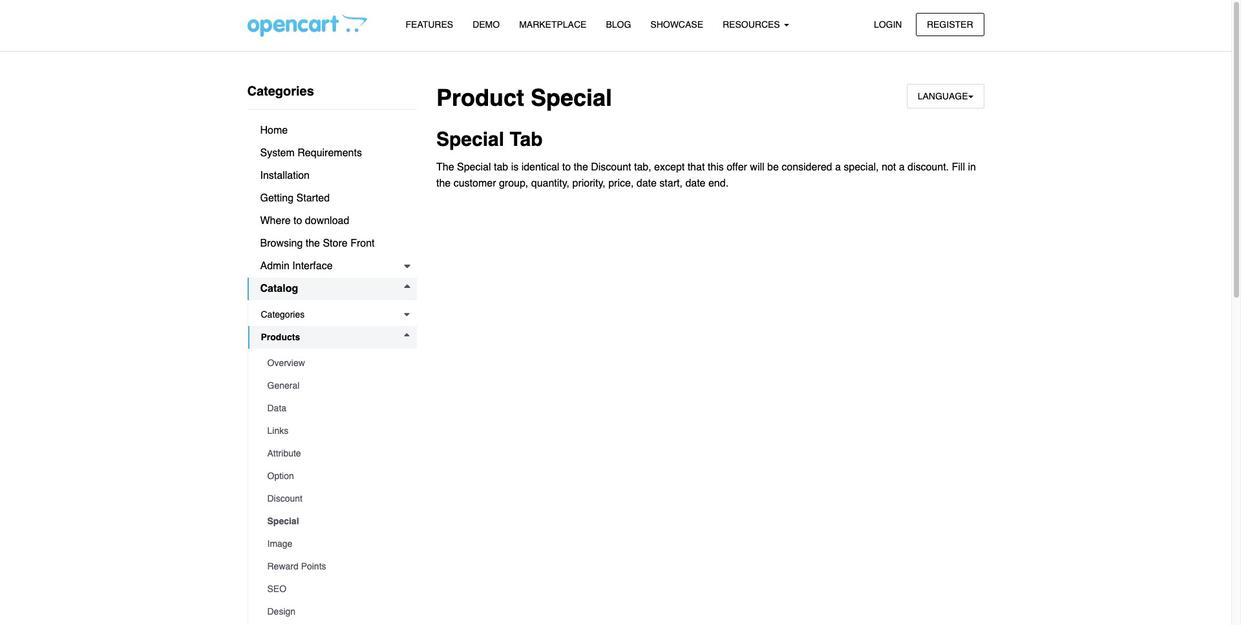 Task type: vqa. For each thing, say whether or not it's contained in the screenshot.
OpenCart.
no



Task type: locate. For each thing, give the bounding box(es) containing it.
links link
[[254, 420, 417, 443]]

the special tab is identical to the discount tab, except that this offer will be considered a special, not a discount. fill in the customer group, quantity, priority, price, date start, date end.
[[436, 161, 976, 190]]

discount down option
[[267, 494, 303, 504]]

reward points link
[[254, 556, 417, 579]]

getting started
[[260, 193, 330, 204]]

reward points
[[267, 562, 326, 572]]

1 vertical spatial the
[[436, 178, 451, 190]]

system requirements
[[260, 147, 362, 159]]

not
[[882, 161, 896, 173]]

download
[[305, 215, 349, 227]]

quantity,
[[531, 178, 570, 190]]

the up priority,
[[574, 161, 588, 173]]

1 horizontal spatial a
[[899, 161, 905, 173]]

2 vertical spatial the
[[306, 238, 320, 250]]

0 vertical spatial the
[[574, 161, 588, 173]]

0 horizontal spatial a
[[835, 161, 841, 173]]

special,
[[844, 161, 879, 173]]

that
[[688, 161, 705, 173]]

is
[[511, 161, 519, 173]]

special
[[531, 85, 612, 111], [436, 128, 504, 151], [457, 161, 491, 173], [267, 516, 299, 527]]

0 horizontal spatial discount
[[267, 494, 303, 504]]

blog link
[[596, 14, 641, 36]]

special up customer
[[457, 161, 491, 173]]

product
[[436, 85, 524, 111]]

installation
[[260, 170, 310, 182]]

1 vertical spatial categories
[[261, 310, 305, 320]]

getting
[[260, 193, 294, 204]]

1 horizontal spatial to
[[562, 161, 571, 173]]

be
[[767, 161, 779, 173]]

1 horizontal spatial discount
[[591, 161, 631, 173]]

1 horizontal spatial date
[[685, 178, 706, 190]]

0 vertical spatial discount
[[591, 161, 631, 173]]

1 date from the left
[[637, 178, 657, 190]]

fill
[[952, 161, 965, 173]]

reward
[[267, 562, 298, 572]]

started
[[296, 193, 330, 204]]

system requirements link
[[247, 142, 417, 165]]

features link
[[396, 14, 463, 36]]

showcase link
[[641, 14, 713, 36]]

the
[[574, 161, 588, 173], [436, 178, 451, 190], [306, 238, 320, 250]]

categories up home
[[247, 84, 314, 99]]

date down tab, at the top of page
[[637, 178, 657, 190]]

general
[[267, 381, 299, 391]]

where
[[260, 215, 291, 227]]

products
[[261, 332, 300, 343]]

a right not
[[899, 161, 905, 173]]

special up image
[[267, 516, 299, 527]]

1 horizontal spatial the
[[436, 178, 451, 190]]

1 a from the left
[[835, 161, 841, 173]]

this
[[708, 161, 724, 173]]

0 horizontal spatial date
[[637, 178, 657, 190]]

overview link
[[254, 352, 417, 375]]

discount inside the special tab is identical to the discount tab, except that this offer will be considered a special, not a discount. fill in the customer group, quantity, priority, price, date start, date end.
[[591, 161, 631, 173]]

categories up the products
[[261, 310, 305, 320]]

price,
[[608, 178, 634, 190]]

special link
[[254, 511, 417, 533]]

0 horizontal spatial to
[[294, 215, 302, 227]]

browsing the store front
[[260, 238, 375, 250]]

1 vertical spatial to
[[294, 215, 302, 227]]

image
[[267, 539, 292, 549]]

design
[[267, 607, 295, 617]]

0 vertical spatial to
[[562, 161, 571, 173]]

interface
[[292, 261, 333, 272]]

a
[[835, 161, 841, 173], [899, 161, 905, 173]]

home link
[[247, 120, 417, 142]]

0 horizontal spatial the
[[306, 238, 320, 250]]

to up quantity,
[[562, 161, 571, 173]]

register link
[[916, 13, 984, 36]]

2 horizontal spatial the
[[574, 161, 588, 173]]

except
[[654, 161, 685, 173]]

system
[[260, 147, 295, 159]]

discount up price,
[[591, 161, 631, 173]]

a left special,
[[835, 161, 841, 173]]

2 date from the left
[[685, 178, 706, 190]]

points
[[301, 562, 326, 572]]

browsing the store front link
[[247, 233, 417, 255]]

date down that at the right
[[685, 178, 706, 190]]

the left store
[[306, 238, 320, 250]]

in
[[968, 161, 976, 173]]

the down "the"
[[436, 178, 451, 190]]

to inside the special tab is identical to the discount tab, except that this offer will be considered a special, not a discount. fill in the customer group, quantity, priority, price, date start, date end.
[[562, 161, 571, 173]]

general link
[[254, 375, 417, 398]]

special inside the special tab is identical to the discount tab, except that this offer will be considered a special, not a discount. fill in the customer group, quantity, priority, price, date start, date end.
[[457, 161, 491, 173]]

to
[[562, 161, 571, 173], [294, 215, 302, 227]]

discount
[[591, 161, 631, 173], [267, 494, 303, 504]]

the
[[436, 161, 454, 173]]

home
[[260, 125, 288, 136]]

seo
[[267, 584, 286, 595]]

seo link
[[254, 579, 417, 601]]

catalog link
[[247, 278, 417, 301]]

product special
[[436, 85, 612, 111]]

to right where at the top left of page
[[294, 215, 302, 227]]

date
[[637, 178, 657, 190], [685, 178, 706, 190]]



Task type: describe. For each thing, give the bounding box(es) containing it.
language button
[[907, 84, 984, 109]]

end.
[[708, 178, 729, 190]]

overview
[[267, 358, 305, 368]]

discount.
[[908, 161, 949, 173]]

links
[[267, 426, 288, 436]]

image link
[[254, 533, 417, 556]]

special up "the"
[[436, 128, 504, 151]]

start,
[[660, 178, 683, 190]]

admin
[[260, 261, 290, 272]]

admin interface link
[[247, 255, 417, 278]]

option
[[267, 471, 294, 482]]

priority,
[[572, 178, 606, 190]]

language
[[918, 91, 968, 101]]

marketplace
[[519, 19, 587, 30]]

resources link
[[713, 14, 799, 36]]

data link
[[254, 398, 417, 420]]

requirements
[[298, 147, 362, 159]]

tab
[[494, 161, 508, 173]]

1 vertical spatial discount
[[267, 494, 303, 504]]

data
[[267, 403, 286, 414]]

will
[[750, 161, 764, 173]]

getting started link
[[247, 187, 417, 210]]

customer
[[454, 178, 496, 190]]

0 vertical spatial categories
[[247, 84, 314, 99]]

opencart - open source shopping cart solution image
[[247, 14, 367, 37]]

admin interface
[[260, 261, 333, 272]]

special tab
[[436, 128, 543, 151]]

login link
[[863, 13, 913, 36]]

catalog
[[260, 283, 298, 295]]

demo
[[473, 19, 500, 30]]

marketplace link
[[509, 14, 596, 36]]

tab,
[[634, 161, 651, 173]]

front
[[350, 238, 375, 250]]

special up tab
[[531, 85, 612, 111]]

2 a from the left
[[899, 161, 905, 173]]

store
[[323, 238, 348, 250]]

browsing
[[260, 238, 303, 250]]

showcase
[[650, 19, 703, 30]]

where to download
[[260, 215, 349, 227]]

login
[[874, 19, 902, 29]]

attribute link
[[254, 443, 417, 465]]

offer
[[727, 161, 747, 173]]

group,
[[499, 178, 528, 190]]

categories link
[[248, 304, 417, 326]]

resources
[[723, 19, 783, 30]]

blog
[[606, 19, 631, 30]]

register
[[927, 19, 973, 29]]

products link
[[248, 326, 417, 349]]

identical
[[521, 161, 559, 173]]

installation link
[[247, 165, 417, 187]]

where to download link
[[247, 210, 417, 233]]

option link
[[254, 465, 417, 488]]

attribute
[[267, 449, 301, 459]]

features
[[406, 19, 453, 30]]

considered
[[782, 161, 832, 173]]

demo link
[[463, 14, 509, 36]]

design link
[[254, 601, 417, 624]]

tab
[[510, 128, 543, 151]]

discount link
[[254, 488, 417, 511]]



